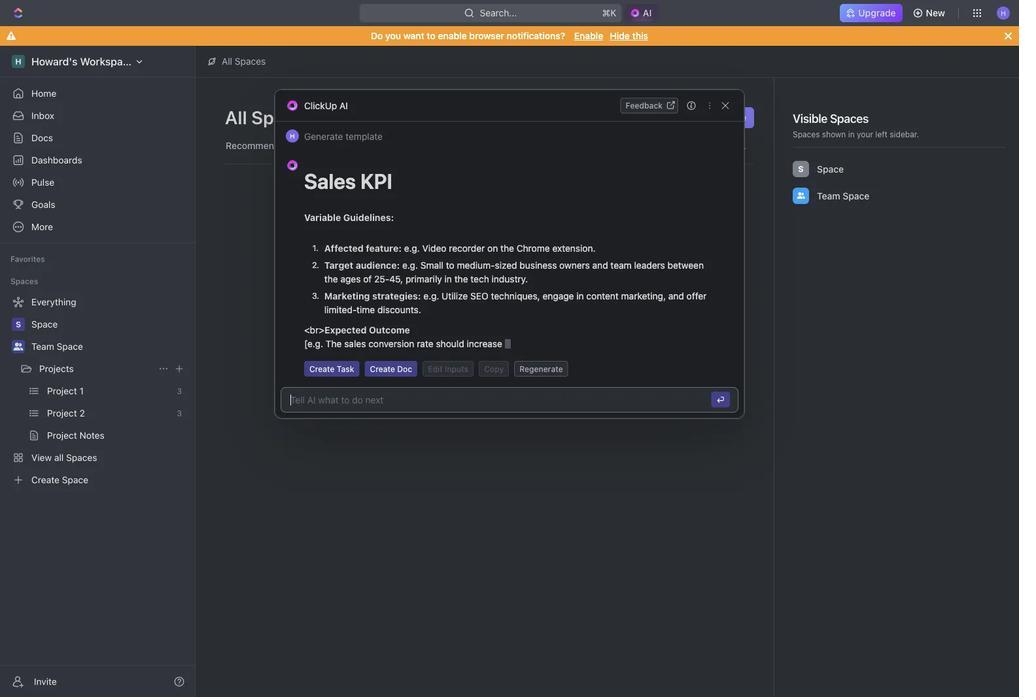 Task type: vqa. For each thing, say whether or not it's contained in the screenshot.
THE SEARCH TASKS... text field
no



Task type: describe. For each thing, give the bounding box(es) containing it.
variable guidelines:
[[304, 212, 394, 223]]

new for new space
[[699, 112, 718, 123]]

sales
[[304, 169, 356, 194]]

video
[[422, 243, 446, 253]]

0 vertical spatial team space
[[817, 190, 870, 201]]

task
[[337, 364, 354, 373]]

<br>
[[304, 324, 324, 335]]

goals link
[[5, 194, 190, 215]]

<br> expected outcome [e.g. the sales conversion rate should increase by at least 10% within the next
[[304, 324, 633, 349]]

ages
[[340, 273, 361, 284]]

favorites
[[10, 254, 45, 264]]

projects link
[[39, 358, 153, 379]]

pulse
[[31, 177, 54, 188]]

the right on
[[500, 243, 514, 253]]

create for create doc
[[370, 364, 395, 373]]

between
[[668, 260, 704, 270]]

the up the utilize
[[454, 273, 468, 284]]

inbox link
[[5, 105, 190, 126]]

target audience:
[[324, 260, 400, 270]]

0 vertical spatial e.g.
[[404, 243, 420, 253]]

team inside "sidebar" navigation
[[31, 341, 54, 352]]

copy button
[[479, 361, 509, 377]]

should
[[436, 338, 464, 349]]

least
[[528, 338, 548, 349]]

home
[[31, 88, 56, 99]]

strategies:
[[372, 290, 421, 301]]

0 vertical spatial all spaces
[[222, 56, 266, 67]]

industry.
[[492, 273, 528, 284]]

favorites button
[[5, 251, 50, 267]]

tech
[[471, 273, 489, 284]]

business
[[520, 260, 557, 270]]

left
[[875, 130, 888, 139]]

team space inside "sidebar" navigation
[[31, 341, 83, 352]]

new button
[[908, 3, 953, 24]]

edit inputs button
[[423, 361, 474, 377]]

sized
[[495, 260, 517, 270]]

dashboards link
[[5, 150, 190, 171]]

shown
[[822, 130, 846, 139]]

primarily
[[406, 273, 442, 284]]

enable
[[574, 30, 603, 41]]

spaces inside "sidebar" navigation
[[10, 277, 38, 286]]

create for create task
[[309, 364, 335, 373]]

⏎
[[717, 395, 725, 404]]

target
[[324, 260, 353, 270]]

pulse link
[[5, 172, 190, 193]]

1 vertical spatial all spaces
[[225, 106, 315, 128]]

guidelines:
[[343, 212, 394, 223]]

inputs
[[445, 364, 468, 373]]

e.g. for audience:
[[402, 260, 418, 270]]

of
[[363, 273, 372, 284]]

joined
[[499, 288, 521, 298]]

notifications?
[[507, 30, 565, 41]]

create doc button
[[365, 361, 417, 377]]

sales kpi
[[304, 169, 392, 194]]

dashboards
[[31, 155, 82, 165]]

search... button
[[691, 135, 754, 156]]

by
[[505, 338, 515, 349]]

doc
[[397, 364, 412, 373]]

visible
[[793, 111, 827, 125]]

variable
[[304, 212, 341, 223]]

marketing
[[324, 290, 370, 301]]

marketing,
[[621, 290, 666, 301]]

edit
[[428, 364, 443, 373]]

upgrade
[[858, 8, 896, 18]]

⌘k
[[602, 8, 616, 18]]

space inside "sidebar" navigation
[[57, 341, 83, 352]]

in inside visible spaces spaces shown in your left sidebar.
[[848, 130, 855, 139]]

⏎ button
[[711, 392, 730, 407]]

edit inputs
[[428, 364, 468, 373]]

conversion
[[368, 338, 414, 349]]

docs link
[[5, 128, 190, 148]]

invite
[[34, 676, 57, 687]]

you
[[385, 30, 401, 41]]

projects
[[39, 363, 74, 374]]

clickup
[[304, 100, 337, 111]]

techniques,
[[491, 290, 540, 301]]

team
[[611, 260, 632, 270]]

chrome
[[517, 243, 550, 253]]

[e.g.
[[304, 338, 323, 349]]

h
[[290, 132, 295, 140]]

to inside e.g. small to medium-sized business owners and team leaders between the ages of 25-45, primarily in the tech industry.
[[446, 260, 454, 270]]

new for new
[[926, 8, 945, 18]]



Task type: locate. For each thing, give the bounding box(es) containing it.
medium-
[[457, 260, 495, 270]]

the
[[326, 338, 342, 349]]

create
[[309, 364, 335, 373], [370, 364, 395, 373]]

clickup ai
[[304, 100, 348, 111]]

2 vertical spatial e.g.
[[423, 290, 439, 301]]

team
[[817, 190, 840, 201], [31, 341, 54, 352]]

1 horizontal spatial create
[[370, 364, 395, 373]]

engage
[[543, 290, 574, 301]]

sidebar.
[[890, 130, 919, 139]]

marketing strategies:
[[324, 290, 421, 301]]

2 vertical spatial all
[[458, 288, 467, 298]]

2 create from the left
[[370, 364, 395, 373]]

0 horizontal spatial and
[[592, 260, 608, 270]]

feedback
[[626, 101, 663, 110]]

Tell AI what to do next text field
[[290, 393, 702, 407]]

at
[[517, 338, 526, 349]]

hide
[[610, 30, 630, 41]]

search...
[[480, 8, 517, 18], [709, 140, 746, 151]]

1 horizontal spatial team space
[[817, 190, 870, 201]]

1 vertical spatial and
[[668, 290, 684, 301]]

space inside button
[[720, 112, 746, 123]]

team right user group icon
[[817, 190, 840, 201]]

new space button
[[679, 107, 754, 128]]

discounts.
[[377, 304, 421, 315]]

2 horizontal spatial in
[[848, 130, 855, 139]]

affected feature: e.g. video recorder on the chrome extension.
[[324, 243, 596, 253]]

in up the utilize
[[444, 273, 452, 284]]

space down shown
[[817, 164, 844, 174]]

goals
[[31, 199, 55, 210]]

inbox
[[31, 110, 54, 121]]

space up the 'search...' button
[[720, 112, 746, 123]]

the
[[500, 243, 514, 253], [324, 273, 338, 284], [454, 273, 468, 284], [599, 338, 613, 349]]

affected
[[324, 243, 364, 253]]

new right upgrade
[[926, 8, 945, 18]]

0 vertical spatial all
[[222, 56, 232, 67]]

in inside e.g. utilize seo techniques, engage in content marketing, and offer limited-time discounts.
[[576, 290, 584, 301]]

new inside new button
[[926, 8, 945, 18]]

generate template
[[304, 131, 383, 142]]

and left team
[[592, 260, 608, 270]]

do
[[371, 30, 383, 41]]

e.g. down primarily
[[423, 290, 439, 301]]

create left doc
[[370, 364, 395, 373]]

want
[[403, 30, 424, 41]]

ai
[[339, 100, 348, 111]]

user group image
[[797, 192, 805, 199]]

to right want
[[427, 30, 435, 41]]

all spaces joined
[[458, 288, 521, 298]]

template
[[345, 131, 383, 142]]

1 horizontal spatial and
[[668, 290, 684, 301]]

new
[[926, 8, 945, 18], [699, 112, 718, 123]]

space right user group icon
[[843, 190, 870, 201]]

1 vertical spatial all
[[225, 106, 247, 128]]

0 horizontal spatial in
[[444, 273, 452, 284]]

next
[[615, 338, 633, 349]]

new inside new space button
[[699, 112, 718, 123]]

1 horizontal spatial new
[[926, 8, 945, 18]]

e.g. inside e.g. small to medium-sized business owners and team leaders between the ages of 25-45, primarily in the tech industry.
[[402, 260, 418, 270]]

0 vertical spatial team
[[817, 190, 840, 201]]

copy
[[484, 364, 504, 373]]

and left offer
[[668, 290, 684, 301]]

within
[[571, 338, 597, 349]]

feedback button
[[620, 98, 678, 113]]

2 vertical spatial in
[[576, 290, 584, 301]]

e.g. up primarily
[[402, 260, 418, 270]]

1 vertical spatial team
[[31, 341, 54, 352]]

e.g. small to medium-sized business owners and team leaders between the ages of 25-45, primarily in the tech industry.
[[324, 260, 706, 284]]

sidebar navigation
[[0, 46, 196, 697]]

spaces
[[235, 56, 266, 67], [251, 106, 315, 128], [830, 111, 869, 125], [793, 130, 820, 139], [10, 277, 38, 286], [469, 288, 497, 298]]

create task
[[309, 364, 354, 373]]

and inside e.g. utilize seo techniques, engage in content marketing, and offer limited-time discounts.
[[668, 290, 684, 301]]

feature:
[[366, 243, 402, 253]]

extension.
[[552, 243, 596, 253]]

create inside create doc "button"
[[370, 364, 395, 373]]

create inside create task button
[[309, 364, 335, 373]]

content
[[586, 290, 619, 301]]

docs
[[31, 132, 53, 143]]

the left next
[[599, 338, 613, 349]]

outcome
[[369, 324, 410, 335]]

45,
[[389, 273, 403, 284]]

in inside e.g. small to medium-sized business owners and team leaders between the ages of 25-45, primarily in the tech industry.
[[444, 273, 452, 284]]

the inside '<br> expected outcome [e.g. the sales conversion rate should increase by at least 10% within the next'
[[599, 338, 613, 349]]

regenerate
[[519, 364, 563, 373]]

e.g. utilize seo techniques, engage in content marketing, and offer limited-time discounts.
[[324, 290, 709, 315]]

0 horizontal spatial create
[[309, 364, 335, 373]]

space up the projects
[[57, 341, 83, 352]]

create doc
[[370, 364, 412, 373]]

search... down new space
[[709, 140, 746, 151]]

to right small
[[446, 260, 454, 270]]

create left task
[[309, 364, 335, 373]]

1 horizontal spatial search...
[[709, 140, 746, 151]]

0 vertical spatial new
[[926, 8, 945, 18]]

create task button
[[304, 361, 359, 377]]

1 horizontal spatial to
[[446, 260, 454, 270]]

leaders
[[634, 260, 665, 270]]

e.g. inside e.g. utilize seo techniques, engage in content marketing, and offer limited-time discounts.
[[423, 290, 439, 301]]

and
[[592, 260, 608, 270], [668, 290, 684, 301]]

0 vertical spatial and
[[592, 260, 608, 270]]

search... up do you want to enable browser notifications? enable hide this
[[480, 8, 517, 18]]

regenerate button
[[514, 361, 568, 377]]

in
[[848, 130, 855, 139], [444, 273, 452, 284], [576, 290, 584, 301]]

utilize
[[442, 290, 468, 301]]

to
[[427, 30, 435, 41], [446, 260, 454, 270]]

audience:
[[356, 260, 400, 270]]

search... inside the 'search...' button
[[709, 140, 746, 151]]

1 create from the left
[[309, 364, 335, 373]]

0 vertical spatial in
[[848, 130, 855, 139]]

and inside e.g. small to medium-sized business owners and team leaders between the ages of 25-45, primarily in the tech industry.
[[592, 260, 608, 270]]

1 vertical spatial e.g.
[[402, 260, 418, 270]]

1 vertical spatial to
[[446, 260, 454, 270]]

1 horizontal spatial team
[[817, 190, 840, 201]]

tree containing team space
[[5, 292, 190, 491]]

in left the your
[[848, 130, 855, 139]]

kpi
[[360, 169, 392, 194]]

the down target
[[324, 273, 338, 284]]

owners
[[559, 260, 590, 270]]

expected
[[324, 324, 367, 335]]

team space right user group icon
[[817, 190, 870, 201]]

visible spaces spaces shown in your left sidebar.
[[793, 111, 919, 139]]

0 horizontal spatial team
[[31, 341, 54, 352]]

in right engage
[[576, 290, 584, 301]]

small
[[420, 260, 443, 270]]

space
[[720, 112, 746, 123], [817, 164, 844, 174], [843, 190, 870, 201], [57, 341, 83, 352]]

all
[[222, 56, 232, 67], [225, 106, 247, 128], [458, 288, 467, 298]]

user group image
[[13, 343, 23, 351]]

time
[[357, 304, 375, 315]]

tree inside "sidebar" navigation
[[5, 292, 190, 491]]

limited-
[[324, 304, 357, 315]]

0 vertical spatial to
[[427, 30, 435, 41]]

1 vertical spatial search...
[[709, 140, 746, 151]]

0 horizontal spatial team space
[[31, 341, 83, 352]]

new up the 'search...' button
[[699, 112, 718, 123]]

home link
[[5, 83, 190, 104]]

team space up the projects
[[31, 341, 83, 352]]

recorder
[[449, 243, 485, 253]]

1 horizontal spatial in
[[576, 290, 584, 301]]

enable
[[438, 30, 467, 41]]

0 horizontal spatial to
[[427, 30, 435, 41]]

0 horizontal spatial search...
[[480, 8, 517, 18]]

tree
[[5, 292, 190, 491]]

this
[[632, 30, 648, 41]]

e.g. left video
[[404, 243, 420, 253]]

on
[[487, 243, 498, 253]]

1 vertical spatial in
[[444, 273, 452, 284]]

do you want to enable browser notifications? enable hide this
[[371, 30, 648, 41]]

offer
[[687, 290, 707, 301]]

e.g. for strategies:
[[423, 290, 439, 301]]

rate
[[417, 338, 433, 349]]

team right user group image
[[31, 341, 54, 352]]

1 vertical spatial team space
[[31, 341, 83, 352]]

0 vertical spatial search...
[[480, 8, 517, 18]]

0 horizontal spatial new
[[699, 112, 718, 123]]

1 vertical spatial new
[[699, 112, 718, 123]]

sales
[[344, 338, 366, 349]]



